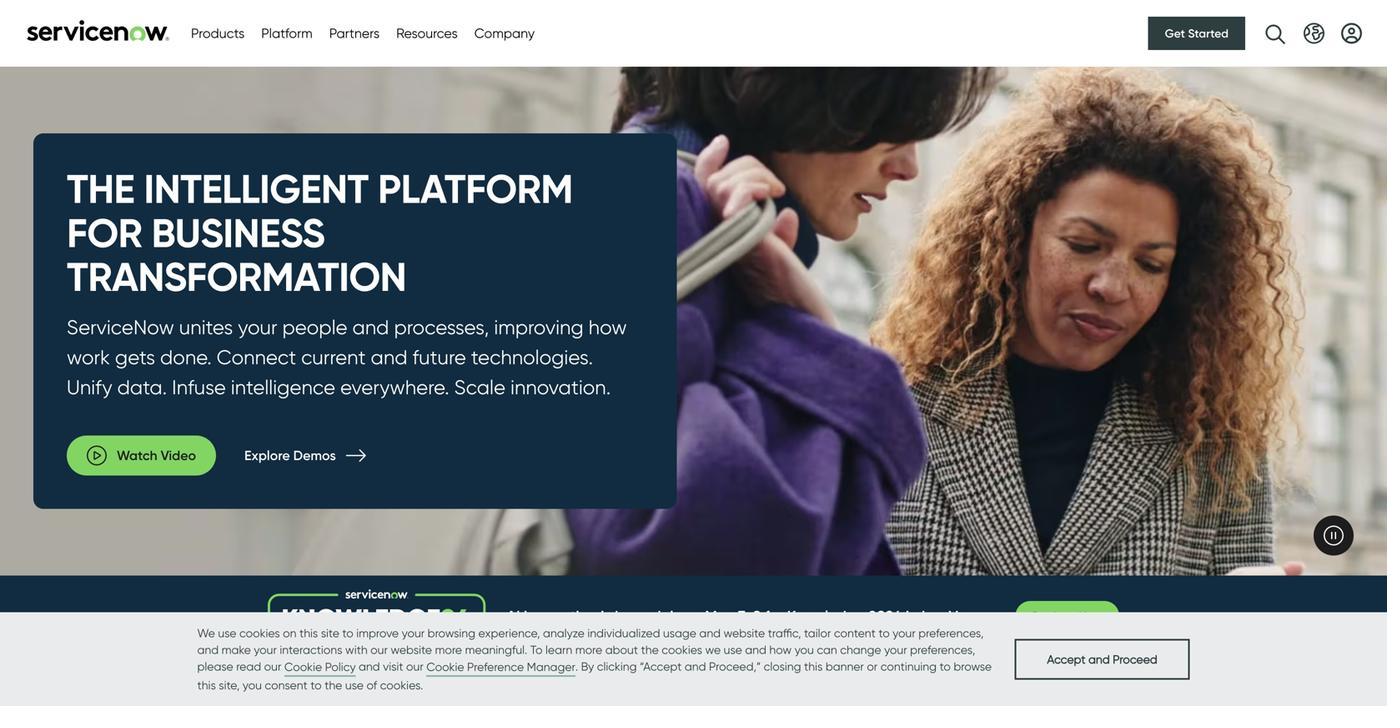 Task type: vqa. For each thing, say whether or not it's contained in the screenshot.
experience
no



Task type: locate. For each thing, give the bounding box(es) containing it.
1 horizontal spatial more
[[575, 643, 602, 657]]

1 vertical spatial cookies
[[662, 643, 702, 657]]

this down "please"
[[197, 679, 216, 693]]

the down policy
[[325, 679, 342, 693]]

0 horizontal spatial more
[[435, 643, 462, 657]]

0 horizontal spatial this
[[197, 679, 216, 693]]

our
[[371, 643, 388, 657], [264, 660, 281, 674], [406, 660, 424, 674]]

about
[[605, 643, 638, 657]]

0 horizontal spatial cookies
[[239, 626, 280, 641]]

proceed,"
[[709, 660, 761, 674]]

accept
[[1047, 653, 1086, 667]]

please
[[197, 660, 233, 674]]

experience,
[[478, 626, 540, 641]]

1 horizontal spatial the
[[641, 643, 659, 657]]

our down improve
[[371, 643, 388, 657]]

change
[[840, 643, 881, 657]]

2 more from the left
[[575, 643, 602, 657]]

"accept
[[640, 660, 682, 674]]

0 vertical spatial this
[[299, 626, 318, 641]]

you down read
[[243, 679, 262, 693]]

with
[[345, 643, 368, 657]]

0 vertical spatial the
[[641, 643, 659, 657]]

0 vertical spatial preferences,
[[919, 626, 984, 641]]

proceed
[[1113, 653, 1158, 667]]

preferences,
[[919, 626, 984, 641], [910, 643, 975, 657]]

visit
[[383, 660, 403, 674]]

0 horizontal spatial cookie
[[284, 660, 322, 674]]

to
[[342, 626, 353, 641], [879, 626, 890, 641], [940, 660, 951, 674], [311, 679, 322, 693]]

how
[[769, 643, 792, 657]]

1 vertical spatial use
[[724, 643, 742, 657]]

0 vertical spatial use
[[218, 626, 236, 641]]

use up proceed,"
[[724, 643, 742, 657]]

to up change in the bottom right of the page
[[879, 626, 890, 641]]

the inside 'we use cookies on this site to improve your browsing experience, analyze individualized usage and website traffic, tailor content to your preferences, and make your interactions with our website more meaningful. to learn more about the cookies we use and how you can change your preferences, please read our'
[[641, 643, 659, 657]]

partners button
[[329, 23, 380, 43]]

2 horizontal spatial this
[[804, 660, 823, 674]]

cookies down usage
[[662, 643, 702, 657]]

and down "we"
[[197, 643, 219, 657]]

1 horizontal spatial you
[[795, 643, 814, 657]]

on
[[283, 626, 297, 641]]

traffic,
[[768, 626, 801, 641]]

this inside 'we use cookies on this site to improve your browsing experience, analyze individualized usage and website traffic, tailor content to your preferences, and make your interactions with our website more meaningful. to learn more about the cookies we use and how you can change your preferences, please read our'
[[299, 626, 318, 641]]

preference
[[467, 660, 524, 674]]

0 vertical spatial website
[[724, 626, 765, 641]]

website up visit
[[391, 643, 432, 657]]

.
[[576, 660, 578, 674]]

1 horizontal spatial use
[[345, 679, 364, 693]]

more down browsing
[[435, 643, 462, 657]]

partners
[[329, 25, 380, 41]]

use
[[218, 626, 236, 641], [724, 643, 742, 657], [345, 679, 364, 693]]

our inside cookie policy and visit our cookie preference manager
[[406, 660, 424, 674]]

this up interactions
[[299, 626, 318, 641]]

0 horizontal spatial you
[[243, 679, 262, 693]]

2 vertical spatial use
[[345, 679, 364, 693]]

use left of
[[345, 679, 364, 693]]

1 vertical spatial the
[[325, 679, 342, 693]]

individualized
[[588, 626, 660, 641]]

products
[[191, 25, 245, 41]]

2 horizontal spatial our
[[406, 660, 424, 674]]

1 horizontal spatial cookie
[[426, 660, 464, 674]]

analyze
[[543, 626, 585, 641]]

cookie down interactions
[[284, 660, 322, 674]]

0 vertical spatial you
[[795, 643, 814, 657]]

more up by
[[575, 643, 602, 657]]

usage
[[663, 626, 696, 641]]

resources button
[[396, 23, 458, 43]]

meaningful.
[[465, 643, 527, 657]]

1 horizontal spatial cookies
[[662, 643, 702, 657]]

company button
[[474, 23, 535, 43]]

1 vertical spatial this
[[804, 660, 823, 674]]

manager
[[527, 660, 576, 674]]

we
[[197, 626, 215, 641]]

1 horizontal spatial this
[[299, 626, 318, 641]]

1 horizontal spatial website
[[724, 626, 765, 641]]

our right visit
[[406, 660, 424, 674]]

more
[[435, 643, 462, 657], [575, 643, 602, 657]]

the
[[641, 643, 659, 657], [325, 679, 342, 693]]

cookies.
[[380, 679, 423, 693]]

can
[[817, 643, 837, 657]]

0 horizontal spatial use
[[218, 626, 236, 641]]

website up proceed,"
[[724, 626, 765, 641]]

cookie
[[284, 660, 322, 674], [426, 660, 464, 674]]

to
[[530, 643, 543, 657]]

and right "accept"
[[1089, 653, 1110, 667]]

get started
[[1165, 26, 1229, 40]]

cookies
[[239, 626, 280, 641], [662, 643, 702, 657]]

website
[[724, 626, 765, 641], [391, 643, 432, 657]]

read
[[236, 660, 261, 674]]

and inside . by clicking "accept and proceed," closing this banner or continuing to browse this site, you consent to the use of cookies.
[[685, 660, 706, 674]]

cookie down browsing
[[426, 660, 464, 674]]

cookies up make
[[239, 626, 280, 641]]

the up "accept
[[641, 643, 659, 657]]

you down tailor
[[795, 643, 814, 657]]

1 vertical spatial you
[[243, 679, 262, 693]]

accept and proceed
[[1047, 653, 1158, 667]]

company
[[474, 25, 535, 41]]

and up of
[[359, 660, 380, 674]]

your
[[402, 626, 425, 641], [893, 626, 916, 641], [254, 643, 277, 657], [884, 643, 907, 657]]

make
[[222, 643, 251, 657]]

policy
[[325, 660, 356, 674]]

use up make
[[218, 626, 236, 641]]

and inside cookie policy and visit our cookie preference manager
[[359, 660, 380, 674]]

you
[[795, 643, 814, 657], [243, 679, 262, 693]]

0 horizontal spatial the
[[325, 679, 342, 693]]

and
[[699, 626, 721, 641], [197, 643, 219, 657], [745, 643, 767, 657], [1089, 653, 1110, 667], [359, 660, 380, 674], [685, 660, 706, 674]]

our up consent on the left bottom
[[264, 660, 281, 674]]

this
[[299, 626, 318, 641], [804, 660, 823, 674], [197, 679, 216, 693]]

go to servicenow account image
[[1341, 23, 1362, 44]]

1 vertical spatial website
[[391, 643, 432, 657]]

servicenow image
[[25, 20, 171, 41]]

1 vertical spatial preferences,
[[910, 643, 975, 657]]

cookie policy link
[[284, 659, 356, 677]]

learn
[[546, 643, 572, 657]]

and down we at the bottom of page
[[685, 660, 706, 674]]

this down can
[[804, 660, 823, 674]]

and inside button
[[1089, 653, 1110, 667]]



Task type: describe. For each thing, give the bounding box(es) containing it.
improve
[[356, 626, 399, 641]]

clicking
[[597, 660, 637, 674]]

to down cookie policy link
[[311, 679, 322, 693]]

we
[[705, 643, 721, 657]]

and left how
[[745, 643, 767, 657]]

closing
[[764, 660, 801, 674]]

browsing
[[428, 626, 475, 641]]

get started link
[[1148, 17, 1245, 50]]

1 horizontal spatial our
[[371, 643, 388, 657]]

0 vertical spatial cookies
[[239, 626, 280, 641]]

interactions
[[280, 643, 342, 657]]

platform
[[261, 25, 313, 41]]

cookie preference manager link
[[426, 659, 576, 677]]

you inside 'we use cookies on this site to improve your browsing experience, analyze individualized usage and website traffic, tailor content to your preferences, and make your interactions with our website more meaningful. to learn more about the cookies we use and how you can change your preferences, please read our'
[[795, 643, 814, 657]]

by
[[581, 660, 594, 674]]

the inside . by clicking "accept and proceed," closing this banner or continuing to browse this site, you consent to the use of cookies.
[[325, 679, 342, 693]]

continuing
[[881, 660, 937, 674]]

select your country image
[[1304, 23, 1325, 44]]

1 cookie from the left
[[284, 660, 322, 674]]

2 cookie from the left
[[426, 660, 464, 674]]

we use cookies on this site to improve your browsing experience, analyze individualized usage and website traffic, tailor content to your preferences, and make your interactions with our website more meaningful. to learn more about the cookies we use and how you can change your preferences, please read our
[[197, 626, 984, 674]]

use inside . by clicking "accept and proceed," closing this banner or continuing to browse this site, you consent to the use of cookies.
[[345, 679, 364, 693]]

cookie policy and visit our cookie preference manager
[[284, 660, 576, 674]]

and up we at the bottom of page
[[699, 626, 721, 641]]

site,
[[219, 679, 240, 693]]

pause ambient video image
[[1324, 526, 1344, 546]]

you inside . by clicking "accept and proceed," closing this banner or continuing to browse this site, you consent to the use of cookies.
[[243, 679, 262, 693]]

to right site
[[342, 626, 353, 641]]

. by clicking "accept and proceed," closing this banner or continuing to browse this site, you consent to the use of cookies.
[[197, 660, 992, 693]]

or
[[867, 660, 878, 674]]

2 vertical spatial this
[[197, 679, 216, 693]]

pause ambient video element
[[1314, 516, 1354, 556]]

site
[[321, 626, 339, 641]]

0 horizontal spatial website
[[391, 643, 432, 657]]

content
[[834, 626, 876, 641]]

consent
[[265, 679, 308, 693]]

banner
[[826, 660, 864, 674]]

platform button
[[261, 23, 313, 43]]

1 more from the left
[[435, 643, 462, 657]]

tailor
[[804, 626, 831, 641]]

started
[[1188, 26, 1229, 40]]

0 horizontal spatial our
[[264, 660, 281, 674]]

products button
[[191, 23, 245, 43]]

2 horizontal spatial use
[[724, 643, 742, 657]]

of
[[367, 679, 377, 693]]

to left browse
[[940, 660, 951, 674]]

get
[[1165, 26, 1185, 40]]

browse
[[954, 660, 992, 674]]

accept and proceed button
[[1015, 639, 1190, 680]]

resources
[[396, 25, 458, 41]]



